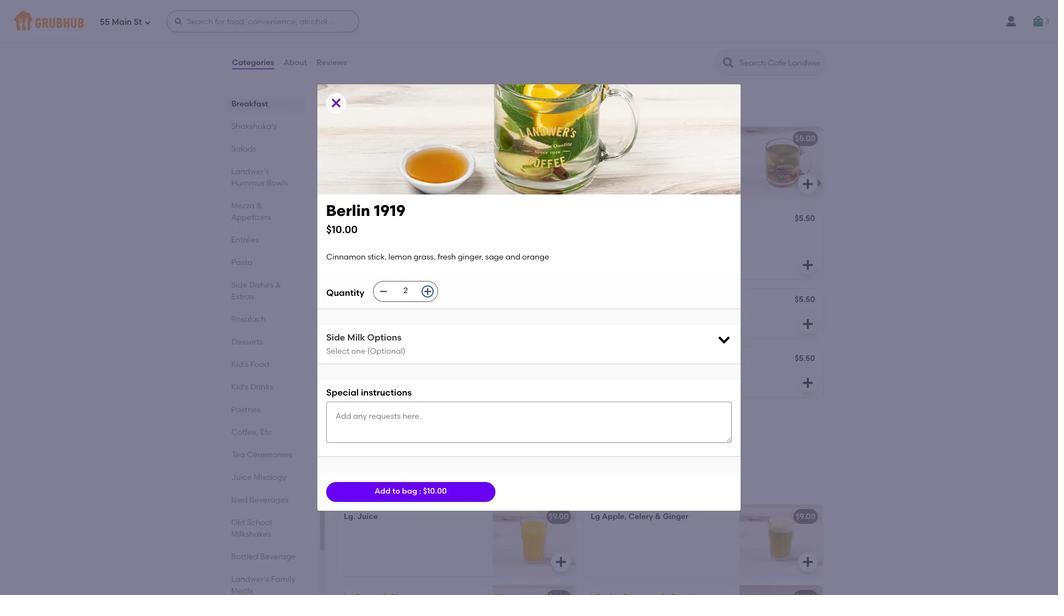Task type: vqa. For each thing, say whether or not it's contained in the screenshot.
Berlin 1919's "1919"
yes



Task type: describe. For each thing, give the bounding box(es) containing it.
coffee,
[[231, 428, 259, 437]]

3 button
[[1032, 12, 1049, 31]]

Input item quantity number field
[[394, 281, 418, 301]]

juice mixology inside juice mixology tab
[[231, 473, 287, 482]]

Special instructions text field
[[326, 402, 732, 443]]

one
[[351, 347, 365, 356]]

1 vertical spatial fresh
[[455, 231, 474, 240]]

Search Cafe Landwer search field
[[739, 58, 823, 68]]

beverage
[[260, 552, 296, 562]]

kid's for kid's food
[[231, 360, 249, 369]]

lg apple, celery & ginger image
[[740, 505, 822, 576]]

coffee, etc
[[231, 428, 273, 437]]

shakshuka's
[[231, 122, 277, 131]]

berlin 1919
[[344, 215, 383, 224]]

house blend tea
[[591, 134, 653, 143]]

ginger inside "button"
[[344, 355, 370, 364]]

bowls
[[267, 179, 288, 188]]

food
[[251, 360, 270, 369]]

berlin for berlin 1919
[[344, 215, 365, 224]]

juice right lg.
[[357, 512, 378, 521]]

nutmeg)
[[626, 172, 658, 181]]

1 horizontal spatial juice mixology
[[335, 479, 422, 493]]

tea ceremonies inside tab
[[231, 450, 292, 460]]

mezza & appetizers
[[231, 201, 271, 222]]

search icon image
[[722, 56, 735, 69]]

pasta
[[231, 258, 253, 267]]

categories button
[[231, 43, 275, 83]]

mint for fresh
[[366, 134, 383, 143]]

& inside "cinnamon stick, fresh ginger, mint and the landwer mix (cinnamon, cloves, & nutmeg)"
[[618, 172, 624, 181]]

appetizers
[[231, 213, 271, 222]]

lg. juice
[[344, 512, 378, 521]]

bottled
[[231, 552, 259, 562]]

1 horizontal spatial mixology
[[370, 479, 422, 493]]

pastries tab
[[231, 404, 300, 416]]

landwer's hummus bowls
[[231, 167, 288, 188]]

mix
[[662, 161, 675, 170]]

1 vertical spatial lemon
[[388, 253, 412, 262]]

rosalach
[[231, 315, 266, 324]]

& right celery
[[655, 512, 661, 521]]

vanilla roobios
[[344, 414, 402, 423]]

ginger lemon
[[344, 355, 397, 364]]

about button
[[283, 43, 308, 83]]

& inside side dishes & extras
[[276, 281, 281, 290]]

house blend tea image
[[740, 127, 822, 198]]

juice mixology tab
[[231, 472, 300, 483]]

1919 for berlin 1919 $10.00
[[374, 201, 406, 220]]

mixology inside tab
[[254, 473, 287, 482]]

fresh mint tea
[[344, 134, 398, 143]]

1 vertical spatial ginger
[[663, 512, 689, 521]]

mezza
[[231, 201, 255, 211]]

cinnamon stick, fresh ginger, mint and the landwer mix (cinnamon, cloves, & nutmeg)
[[591, 150, 720, 181]]

moroccan
[[591, 355, 629, 364]]

rosalach tab
[[231, 314, 300, 325]]

mint
[[701, 150, 718, 159]]

etc
[[261, 428, 273, 437]]

add to bag : $10.00
[[375, 487, 447, 496]]

lemon
[[372, 355, 397, 364]]

1 $5.50 button from the top
[[584, 208, 822, 279]]

cloves,
[[591, 172, 616, 181]]

landwer's family meals tab
[[231, 574, 300, 595]]

salads
[[231, 144, 257, 154]]

(optional)
[[367, 347, 405, 356]]

berry
[[378, 296, 398, 305]]

the
[[608, 161, 620, 170]]

lg
[[591, 512, 600, 521]]

2 vertical spatial stick,
[[368, 253, 387, 262]]

st
[[134, 17, 142, 27]]

iced beverages tab
[[231, 494, 300, 506]]

stick, for blend
[[632, 150, 651, 159]]

berlin for berlin 1919 $10.00
[[326, 201, 371, 220]]

moroccan mint
[[591, 355, 648, 364]]

lg carrot & ginger image
[[493, 586, 575, 595]]

reviews
[[316, 58, 347, 67]]

shakshuka's tab
[[231, 121, 300, 132]]

breakfast
[[231, 99, 268, 109]]

55
[[100, 17, 110, 27]]

juice up lg.
[[335, 479, 367, 493]]

2 vertical spatial cinnamon
[[326, 253, 366, 262]]

kid's food
[[231, 360, 270, 369]]

1 horizontal spatial tea ceremonies
[[335, 101, 428, 115]]

55 main st
[[100, 17, 142, 27]]

crimson berry
[[344, 296, 398, 305]]

iced beverages
[[231, 495, 289, 505]]

$5.50 for second $5.50 button from the top
[[795, 295, 815, 304]]

berlin 1919 $10.00
[[326, 201, 406, 236]]

berlin 1919 image
[[493, 208, 575, 279]]

categories
[[232, 58, 274, 67]]

ginger, inside "cinnamon stick, fresh ginger, mint and the landwer mix (cinnamon, cloves, & nutmeg)"
[[673, 150, 699, 159]]

tea right blend
[[640, 134, 653, 143]]

crimson berry button
[[337, 289, 575, 338]]

options
[[367, 332, 402, 343]]

add
[[375, 487, 391, 496]]

milkshakes
[[231, 530, 272, 539]]

(cinnamon,
[[677, 161, 720, 170]]

cinnamon for berlin
[[344, 231, 383, 240]]

1 vertical spatial grass,
[[414, 253, 436, 262]]

iced
[[231, 495, 248, 505]]

special instructions
[[326, 388, 412, 398]]

family
[[271, 575, 296, 584]]

lg. juice image
[[493, 505, 575, 576]]

mezza & appetizers tab
[[231, 200, 300, 223]]

salads tab
[[231, 143, 300, 155]]

kid's for kid's drinks
[[231, 382, 249, 392]]

to
[[392, 487, 400, 496]]

svg image inside 3 button
[[1032, 15, 1045, 28]]

main navigation navigation
[[0, 0, 1058, 43]]

3 $5.50 from the top
[[795, 354, 815, 363]]

bottled beverage tab
[[231, 551, 300, 563]]

tea up fresh
[[335, 101, 356, 115]]



Task type: locate. For each thing, give the bounding box(es) containing it.
3
[[1045, 16, 1049, 26]]

1 horizontal spatial $9.00
[[796, 512, 816, 521]]

0 horizontal spatial juice mixology
[[231, 473, 287, 482]]

landwer's up meals
[[231, 575, 270, 584]]

1 vertical spatial $5.50
[[795, 295, 815, 304]]

1 vertical spatial side
[[326, 332, 345, 343]]

0 vertical spatial side
[[231, 281, 248, 290]]

2 $9.00 from the left
[[796, 512, 816, 521]]

berlin inside "berlin 1919 $10.00"
[[326, 201, 371, 220]]

2 $5.00 from the left
[[795, 134, 816, 143]]

roobios
[[372, 414, 402, 423]]

bag
[[402, 487, 417, 496]]

2 vertical spatial ginger,
[[458, 253, 483, 262]]

side for milk
[[326, 332, 345, 343]]

ginger
[[344, 355, 370, 364], [663, 512, 689, 521]]

0 horizontal spatial $9.00
[[549, 512, 569, 521]]

0 horizontal spatial ginger
[[344, 355, 370, 364]]

stick, for 1919
[[385, 231, 404, 240]]

select
[[326, 347, 349, 356]]

kid's
[[231, 360, 249, 369], [231, 382, 249, 392]]

$10.00
[[326, 223, 358, 236], [423, 487, 447, 496]]

:
[[419, 487, 421, 496]]

0 vertical spatial mint
[[366, 134, 383, 143]]

& up appetizers at the top of page
[[257, 201, 263, 211]]

1 vertical spatial ginger,
[[344, 242, 370, 251]]

0 vertical spatial lemon
[[406, 231, 429, 240]]

1 vertical spatial cinnamon stick, lemon grass, fresh ginger, sage and orange
[[326, 253, 549, 262]]

landwer's up hummus
[[231, 167, 270, 176]]

0 vertical spatial $5.50 button
[[584, 208, 822, 279]]

0 horizontal spatial $10.00
[[326, 223, 358, 236]]

$5.00 for house blend tea
[[795, 134, 816, 143]]

ceremonies inside tab
[[247, 450, 292, 460]]

$5.00 for fresh mint tea
[[548, 134, 569, 143]]

$5.50 button
[[584, 208, 822, 279], [584, 289, 822, 338]]

0 horizontal spatial ginger,
[[344, 242, 370, 251]]

old school milkshakes
[[231, 518, 272, 539]]

juice
[[231, 473, 252, 482], [335, 479, 367, 493], [357, 512, 378, 521]]

juice mixology
[[231, 473, 287, 482], [335, 479, 422, 493]]

0 vertical spatial $10.00
[[326, 223, 358, 236]]

kid's drinks tab
[[231, 381, 300, 393]]

2 $5.50 from the top
[[795, 295, 815, 304]]

kid's left drinks
[[231, 382, 249, 392]]

juice mixology up "lg. juice"
[[335, 479, 422, 493]]

desserts tab
[[231, 336, 300, 348]]

stick, inside cinnamon stick, lemon grass, fresh ginger, sage and orange
[[385, 231, 404, 240]]

mint
[[366, 134, 383, 143], [631, 355, 648, 364]]

1 vertical spatial $5.50 button
[[584, 289, 822, 338]]

0 vertical spatial cinnamon stick, lemon grass, fresh ginger, sage and orange
[[344, 231, 474, 251]]

0 horizontal spatial mixology
[[254, 473, 287, 482]]

special
[[326, 388, 359, 398]]

apple,
[[602, 512, 627, 521]]

1 horizontal spatial ginger,
[[458, 253, 483, 262]]

$5.50 for 2nd $5.50 button from the bottom of the page
[[795, 214, 815, 223]]

2 vertical spatial $5.50
[[795, 354, 815, 363]]

ceremonies down etc
[[247, 450, 292, 460]]

1 vertical spatial $10.00
[[423, 487, 447, 496]]

1 horizontal spatial orange
[[522, 253, 549, 262]]

ceremonies
[[359, 101, 428, 115], [247, 450, 292, 460]]

0 vertical spatial sage
[[371, 242, 390, 251]]

1 vertical spatial sage
[[485, 253, 504, 262]]

sage
[[371, 242, 390, 251], [485, 253, 504, 262]]

side inside side dishes & extras
[[231, 281, 248, 290]]

fresh inside "cinnamon stick, fresh ginger, mint and the landwer mix (cinnamon, cloves, & nutmeg)"
[[653, 150, 671, 159]]

stick,
[[632, 150, 651, 159], [385, 231, 404, 240], [368, 253, 387, 262]]

pasta tab
[[231, 257, 300, 268]]

1919
[[374, 201, 406, 220], [367, 215, 383, 224]]

lemon up "input item quantity" number field
[[388, 253, 412, 262]]

juice mixology up iced beverages
[[231, 473, 287, 482]]

matcha button
[[337, 7, 575, 78]]

breakfast tab
[[231, 98, 300, 110]]

$9.00 for lg apple, celery & ginger 'image'
[[796, 512, 816, 521]]

fresh
[[653, 150, 671, 159], [455, 231, 474, 240], [438, 253, 456, 262]]

kid's left food
[[231, 360, 249, 369]]

kid's food tab
[[231, 359, 300, 370]]

entrées
[[231, 235, 259, 245]]

svg image
[[1032, 15, 1045, 28], [174, 17, 183, 26], [330, 97, 343, 110], [801, 177, 815, 191], [801, 259, 815, 272], [554, 317, 568, 331], [554, 376, 568, 390], [801, 376, 815, 390], [554, 435, 568, 449]]

matcha image
[[493, 7, 575, 78]]

orange
[[408, 242, 435, 251], [522, 253, 549, 262]]

0 horizontal spatial side
[[231, 281, 248, 290]]

0 horizontal spatial orange
[[408, 242, 435, 251]]

juice up iced
[[231, 473, 252, 482]]

1 vertical spatial tea ceremonies
[[231, 450, 292, 460]]

side inside side milk options select one (optional)
[[326, 332, 345, 343]]

svg image inside main navigation navigation
[[144, 19, 151, 26]]

cinnamon up the
[[591, 150, 630, 159]]

desserts
[[231, 337, 263, 347]]

ginger down milk
[[344, 355, 370, 364]]

1 landwer's from the top
[[231, 167, 270, 176]]

and inside "cinnamon stick, fresh ginger, mint and the landwer mix (cinnamon, cloves, & nutmeg)"
[[591, 161, 606, 170]]

ceremonies up fresh mint tea
[[359, 101, 428, 115]]

ginger,
[[673, 150, 699, 159], [344, 242, 370, 251], [458, 253, 483, 262]]

landwer's
[[231, 167, 270, 176], [231, 575, 270, 584]]

vanilla
[[344, 414, 370, 423]]

landwer's inside landwer's hummus bowls
[[231, 167, 270, 176]]

landwer
[[622, 161, 660, 170]]

0 horizontal spatial mint
[[366, 134, 383, 143]]

0 vertical spatial and
[[591, 161, 606, 170]]

&
[[618, 172, 624, 181], [257, 201, 263, 211], [276, 281, 281, 290], [655, 512, 661, 521]]

1 vertical spatial and
[[392, 242, 406, 251]]

side dishes & extras tab
[[231, 279, 300, 303]]

side up select
[[326, 332, 345, 343]]

cinnamon stick, lemon grass, fresh ginger, sage and orange down berlin 1919
[[344, 231, 474, 251]]

0 horizontal spatial and
[[392, 242, 406, 251]]

0 vertical spatial fresh
[[653, 150, 671, 159]]

1 horizontal spatial mint
[[631, 355, 648, 364]]

0 vertical spatial ginger
[[344, 355, 370, 364]]

1919 inside "berlin 1919 $10.00"
[[374, 201, 406, 220]]

1 vertical spatial mint
[[631, 355, 648, 364]]

1 $9.00 from the left
[[549, 512, 569, 521]]

& down the
[[618, 172, 624, 181]]

2 kid's from the top
[[231, 382, 249, 392]]

1 $5.50 from the top
[[795, 214, 815, 223]]

tea down coffee,
[[231, 450, 245, 460]]

1 horizontal spatial side
[[326, 332, 345, 343]]

2 landwer's from the top
[[231, 575, 270, 584]]

pastries
[[231, 405, 261, 414]]

grass,
[[431, 231, 453, 240], [414, 253, 436, 262]]

landwer's inside the landwer's family meals
[[231, 575, 270, 584]]

2 horizontal spatial ginger,
[[673, 150, 699, 159]]

& inside mezza & appetizers
[[257, 201, 263, 211]]

lg apple, celery & ginger
[[591, 512, 689, 521]]

matcha
[[344, 14, 373, 23]]

1 horizontal spatial $10.00
[[423, 487, 447, 496]]

0 vertical spatial landwer's
[[231, 167, 270, 176]]

1 horizontal spatial ginger
[[663, 512, 689, 521]]

0 horizontal spatial ceremonies
[[247, 450, 292, 460]]

1 vertical spatial ceremonies
[[247, 450, 292, 460]]

mixology
[[254, 473, 287, 482], [370, 479, 422, 493]]

1 horizontal spatial $5.00
[[795, 134, 816, 143]]

& right dishes at the top of the page
[[276, 281, 281, 290]]

0 horizontal spatial $5.00
[[548, 134, 569, 143]]

mint for moroccan
[[631, 355, 648, 364]]

2 horizontal spatial and
[[591, 161, 606, 170]]

entrées tab
[[231, 234, 300, 246]]

blend
[[616, 134, 638, 143]]

1 kid's from the top
[[231, 360, 249, 369]]

landwer's for meals
[[231, 575, 270, 584]]

tea right fresh
[[384, 134, 398, 143]]

bottled beverage
[[231, 552, 296, 562]]

crimson
[[344, 296, 376, 305]]

drinks
[[251, 382, 274, 392]]

fresh
[[344, 134, 364, 143]]

cinnamon stick, lemon grass, fresh ginger, sage and orange
[[344, 231, 474, 251], [326, 253, 549, 262]]

tea
[[335, 101, 356, 115], [384, 134, 398, 143], [640, 134, 653, 143], [231, 450, 245, 460]]

landwer's family meals
[[231, 575, 296, 595]]

old school milkshakes tab
[[231, 517, 300, 540]]

mint right moroccan on the right bottom of the page
[[631, 355, 648, 364]]

reviews button
[[316, 43, 348, 83]]

instructions
[[361, 388, 412, 398]]

lg.
[[344, 512, 355, 521]]

svg image
[[144, 19, 151, 26], [554, 177, 568, 191], [379, 287, 388, 296], [423, 287, 432, 296], [801, 317, 815, 331], [716, 332, 732, 347], [554, 556, 568, 569], [801, 556, 815, 569]]

cinnamon inside "cinnamon stick, fresh ginger, mint and the landwer mix (cinnamon, cloves, & nutmeg)"
[[591, 150, 630, 159]]

side dishes & extras
[[231, 281, 281, 301]]

1 horizontal spatial and
[[506, 253, 520, 262]]

1 horizontal spatial ceremonies
[[359, 101, 428, 115]]

0 horizontal spatial tea ceremonies
[[231, 450, 292, 460]]

0 vertical spatial tea ceremonies
[[335, 101, 428, 115]]

cinnamon inside cinnamon stick, lemon grass, fresh ginger, sage and orange
[[344, 231, 383, 240]]

1 vertical spatial cinnamon
[[344, 231, 383, 240]]

ginger, inside cinnamon stick, lemon grass, fresh ginger, sage and orange
[[344, 242, 370, 251]]

landwer's for bowls
[[231, 167, 270, 176]]

1919 for berlin 1919
[[367, 215, 383, 224]]

ginger lemon button
[[337, 348, 575, 397]]

cinnamon down berlin 1919
[[344, 231, 383, 240]]

tea ceremonies down coffee, etc tab at the bottom of page
[[231, 450, 292, 460]]

fresh mint tea image
[[493, 127, 575, 198]]

0 vertical spatial ginger,
[[673, 150, 699, 159]]

side for dishes
[[231, 281, 248, 290]]

cinnamon stick, lemon grass, fresh ginger, sage and orange up "input item quantity" number field
[[326, 253, 549, 262]]

old
[[231, 518, 245, 527]]

side up extras
[[231, 281, 248, 290]]

school
[[247, 518, 272, 527]]

milk
[[347, 332, 365, 343]]

side milk options select one (optional)
[[326, 332, 405, 356]]

stick, inside "cinnamon stick, fresh ginger, mint and the landwer mix (cinnamon, cloves, & nutmeg)"
[[632, 150, 651, 159]]

0 vertical spatial orange
[[408, 242, 435, 251]]

meals
[[231, 586, 253, 595]]

celery
[[629, 512, 653, 521]]

2 $5.50 button from the top
[[584, 289, 822, 338]]

0 vertical spatial $5.50
[[795, 214, 815, 223]]

0 horizontal spatial sage
[[371, 242, 390, 251]]

and
[[591, 161, 606, 170], [392, 242, 406, 251], [506, 253, 520, 262]]

beverages
[[250, 495, 289, 505]]

0 vertical spatial stick,
[[632, 150, 651, 159]]

1 vertical spatial landwer's
[[231, 575, 270, 584]]

berlin
[[326, 201, 371, 220], [344, 215, 365, 224]]

extras
[[231, 292, 254, 301]]

dishes
[[249, 281, 274, 290]]

ginger right celery
[[663, 512, 689, 521]]

juice inside juice mixology tab
[[231, 473, 252, 482]]

2 vertical spatial and
[[506, 253, 520, 262]]

tea ceremonies tab
[[231, 449, 300, 461]]

main
[[112, 17, 132, 27]]

$9.00
[[549, 512, 569, 521], [796, 512, 816, 521]]

house
[[591, 134, 615, 143]]

mint leaf lemonade granita image
[[740, 586, 822, 595]]

tea ceremonies up fresh mint tea
[[335, 101, 428, 115]]

side
[[231, 281, 248, 290], [326, 332, 345, 343]]

vanilla roobios button
[[337, 407, 575, 456]]

cinnamon for house
[[591, 150, 630, 159]]

2 vertical spatial fresh
[[438, 253, 456, 262]]

cinnamon up the quantity
[[326, 253, 366, 262]]

0 vertical spatial grass,
[[431, 231, 453, 240]]

0 vertical spatial ceremonies
[[359, 101, 428, 115]]

cinnamon
[[591, 150, 630, 159], [344, 231, 383, 240], [326, 253, 366, 262]]

tea inside tab
[[231, 450, 245, 460]]

coffee, etc tab
[[231, 427, 300, 438]]

about
[[284, 58, 307, 67]]

landwer's hummus bowls tab
[[231, 166, 300, 189]]

0 vertical spatial kid's
[[231, 360, 249, 369]]

$9.00 for lg. juice image
[[549, 512, 569, 521]]

lemon right "berlin 1919 $10.00"
[[406, 231, 429, 240]]

1 horizontal spatial sage
[[485, 253, 504, 262]]

1 $5.00 from the left
[[548, 134, 569, 143]]

1 vertical spatial stick,
[[385, 231, 404, 240]]

kid's drinks
[[231, 382, 274, 392]]

mint right fresh
[[366, 134, 383, 143]]

0 vertical spatial cinnamon
[[591, 150, 630, 159]]

1 vertical spatial kid's
[[231, 382, 249, 392]]

1 vertical spatial orange
[[522, 253, 549, 262]]

grass, inside cinnamon stick, lemon grass, fresh ginger, sage and orange
[[431, 231, 453, 240]]

hummus
[[231, 179, 265, 188]]

quantity
[[326, 288, 364, 298]]

$10.00 inside "berlin 1919 $10.00"
[[326, 223, 358, 236]]



